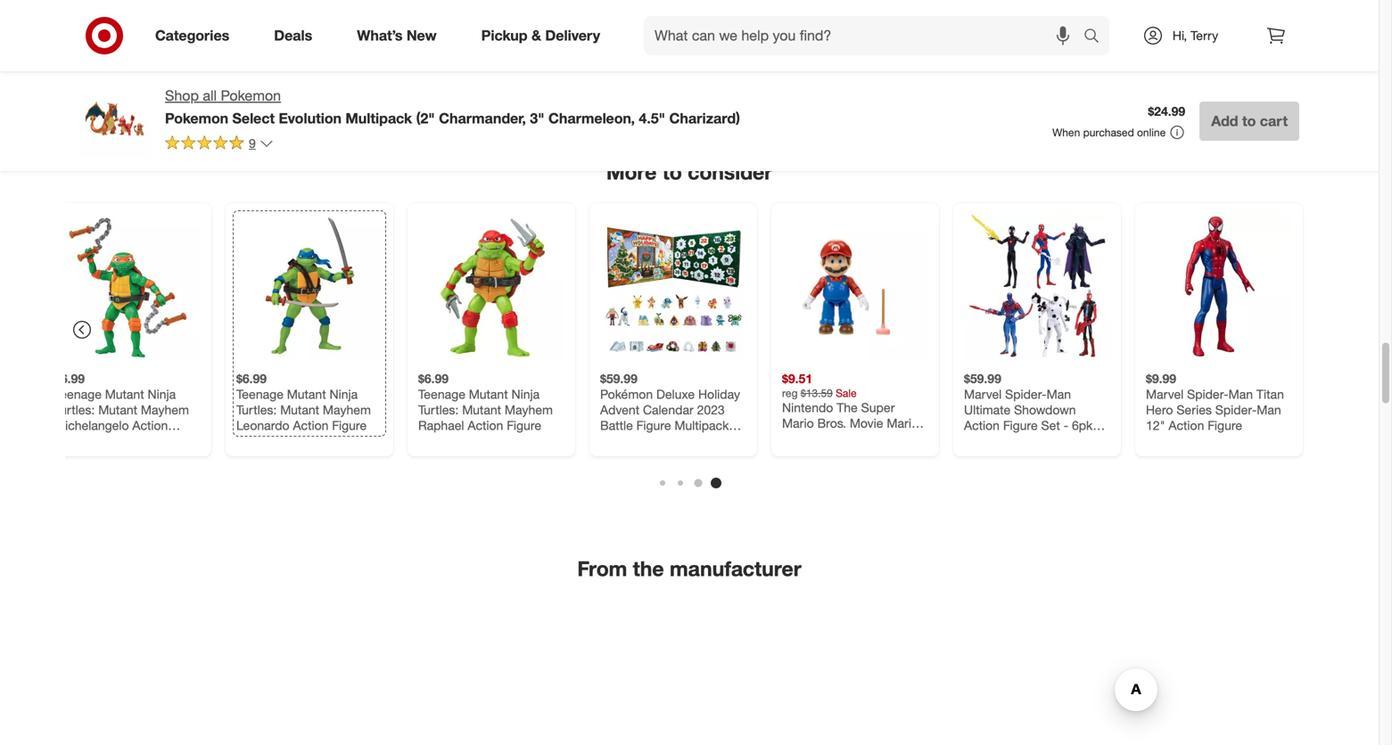 Task type: describe. For each thing, give the bounding box(es) containing it.
what's new
[[357, 27, 437, 44]]

search button
[[1076, 16, 1119, 59]]

what's new link
[[342, 16, 459, 55]]

3"
[[530, 110, 545, 127]]

select
[[232, 110, 275, 127]]

sale
[[836, 387, 857, 400]]

$59.99 pokémon deluxe holiday advent calendar 2023 battle figure multipack (target exclusive)
[[600, 371, 740, 449]]

$6.99 teenage mutant ninja turtles: mutant mayhem michelangelo action figure
[[54, 371, 189, 449]]

figure inside $9.99 marvel spider-man titan hero series spider-man 12" action figure
[[1208, 418, 1243, 433]]

turtles: for michelangelo
[[54, 402, 95, 418]]

action for raphael
[[468, 418, 503, 433]]

figure inside $6.99 teenage mutant ninja turtles: mutant mayhem raphael action figure
[[507, 418, 541, 433]]

$24.99
[[1148, 104, 1186, 119]]

raphael
[[418, 418, 464, 433]]

pickup
[[481, 27, 528, 44]]

9 link
[[165, 135, 274, 155]]

What can we help you find? suggestions appear below search field
[[644, 16, 1088, 55]]

more to consider
[[606, 160, 773, 185]]

ninja for teenage mutant ninja turtles: mutant mayhem michelangelo action figure
[[148, 387, 176, 402]]

pokémon
[[600, 387, 653, 402]]

$59.99 for marvel
[[964, 371, 1002, 387]]

teenage for teenage mutant ninja turtles: mutant mayhem raphael action figure
[[418, 387, 466, 402]]

teenage for teenage mutant ninja turtles: mutant mayhem michelangelo action figure
[[54, 387, 102, 402]]

michelangelo
[[54, 418, 129, 433]]

$6.99 teenage mutant ninja turtles: mutant mayhem raphael action figure
[[418, 371, 553, 433]]

teenage mutant ninja turtles: mutant mayhem leonardo action figure image
[[236, 214, 383, 360]]

spider- for spider-
[[1187, 387, 1229, 402]]

figure inside $6.99 teenage mutant ninja turtles: mutant mayhem michelangelo action figure
[[54, 433, 89, 449]]

$9.99 marvel spider-man titan hero series spider-man 12" action figure
[[1146, 371, 1284, 433]]

man for man
[[1229, 387, 1253, 402]]

exclusive) inside $59.99 marvel spider-man ultimate showdown action figure set - 6pk (target exclusive)
[[1006, 433, 1061, 449]]

deluxe
[[657, 387, 695, 402]]

ninja for teenage mutant ninja turtles: mutant mayhem leonardo action figure
[[330, 387, 358, 402]]

1 vertical spatial pokemon
[[165, 110, 228, 127]]

hero
[[1146, 402, 1173, 418]]

figure inside $6.99 teenage mutant ninja turtles: mutant mayhem leonardo action figure
[[332, 418, 367, 433]]

$59.99 marvel spider-man ultimate showdown action figure set - 6pk (target exclusive)
[[964, 371, 1093, 449]]

12"
[[1146, 418, 1165, 433]]

(target inside $59.99 pokémon deluxe holiday advent calendar 2023 battle figure multipack (target exclusive)
[[600, 433, 638, 449]]

marvel spider-man titan hero series spider-man 12" action figure image
[[1146, 214, 1293, 360]]

marvel spider-man ultimate showdown action figure set - 6pk (target exclusive) image
[[964, 214, 1111, 360]]

9
[[249, 135, 256, 151]]

charmeleon,
[[549, 110, 635, 127]]

action for michelangelo
[[132, 418, 168, 433]]

the
[[633, 557, 664, 582]]

charmander,
[[439, 110, 526, 127]]

pickup & delivery link
[[466, 16, 623, 55]]

$6.99 for teenage mutant ninja turtles: mutant mayhem michelangelo action figure
[[54, 371, 85, 387]]

2023
[[697, 402, 725, 418]]

$13.59
[[801, 387, 833, 400]]

deals link
[[259, 16, 335, 55]]

showdown
[[1014, 402, 1076, 418]]

marvel for $9.99
[[1146, 387, 1184, 402]]

$9.99
[[1146, 371, 1177, 387]]

deals
[[274, 27, 312, 44]]

terry
[[1191, 28, 1219, 43]]

turtles: for raphael
[[418, 402, 459, 418]]

shop
[[165, 87, 199, 104]]

categories
[[155, 27, 229, 44]]

$6.99 for teenage mutant ninja turtles: mutant mayhem raphael action figure
[[418, 371, 449, 387]]

charizard)
[[669, 110, 740, 127]]

more
[[606, 160, 657, 185]]

from
[[577, 557, 627, 582]]

hi, terry
[[1173, 28, 1219, 43]]

when purchased online
[[1053, 126, 1166, 139]]

action inside $59.99 marvel spider-man ultimate showdown action figure set - 6pk (target exclusive)
[[964, 418, 1000, 433]]

2 horizontal spatial man
[[1257, 402, 1282, 418]]

multipack inside $59.99 pokémon deluxe holiday advent calendar 2023 battle figure multipack (target exclusive)
[[675, 418, 729, 433]]

0 vertical spatial pokemon
[[221, 87, 281, 104]]

teenage mutant ninja turtles: mutant mayhem raphael action figure image
[[418, 214, 565, 360]]

pickup & delivery
[[481, 27, 600, 44]]



Task type: vqa. For each thing, say whether or not it's contained in the screenshot.
Teenage within the $6.99 Teenage Mutant Ninja Turtles: Mutant Mayhem Michelangelo Action Figure
yes



Task type: locate. For each thing, give the bounding box(es) containing it.
spider- inside $59.99 marvel spider-man ultimate showdown action figure set - 6pk (target exclusive)
[[1005, 387, 1047, 402]]

advent
[[600, 402, 640, 418]]

action right leonardo
[[293, 418, 329, 433]]

-
[[1064, 418, 1069, 433]]

action left the showdown
[[964, 418, 1000, 433]]

multipack down holiday
[[675, 418, 729, 433]]

titan
[[1257, 387, 1284, 402]]

1 turtles: from the left
[[54, 402, 95, 418]]

mayhem for teenage mutant ninja turtles: mutant mayhem michelangelo action figure
[[141, 402, 189, 418]]

mayhem
[[141, 402, 189, 418], [323, 402, 371, 418], [505, 402, 553, 418]]

pokemon
[[221, 87, 281, 104], [165, 110, 228, 127]]

mayhem inside $6.99 teenage mutant ninja turtles: mutant mayhem raphael action figure
[[505, 402, 553, 418]]

0 horizontal spatial $59.99
[[600, 371, 638, 387]]

$9.51
[[782, 371, 813, 387]]

2 horizontal spatial mayhem
[[505, 402, 553, 418]]

hi,
[[1173, 28, 1187, 43]]

0 horizontal spatial turtles:
[[54, 402, 95, 418]]

spider- up set on the right bottom of page
[[1005, 387, 1047, 402]]

marvel left the showdown
[[964, 387, 1002, 402]]

mayhem for teenage mutant ninja turtles: mutant mayhem leonardo action figure
[[323, 402, 371, 418]]

man left titan
[[1229, 387, 1253, 402]]

1 horizontal spatial turtles:
[[236, 402, 277, 418]]

action right raphael at left bottom
[[468, 418, 503, 433]]

1 horizontal spatial $59.99
[[964, 371, 1002, 387]]

2 marvel from the left
[[1146, 387, 1184, 402]]

1 horizontal spatial ninja
[[330, 387, 358, 402]]

1 horizontal spatial marvel
[[1146, 387, 1184, 402]]

marvel inside $9.99 marvel spider-man titan hero series spider-man 12" action figure
[[1146, 387, 1184, 402]]

all
[[203, 87, 217, 104]]

series
[[1177, 402, 1212, 418]]

2 horizontal spatial $6.99
[[418, 371, 449, 387]]

1 ninja from the left
[[148, 387, 176, 402]]

2 exclusive) from the left
[[1006, 433, 1061, 449]]

ninja inside $6.99 teenage mutant ninja turtles: mutant mayhem michelangelo action figure
[[148, 387, 176, 402]]

marvel up 12" on the bottom of the page
[[1146, 387, 1184, 402]]

action right 12" on the bottom of the page
[[1169, 418, 1205, 433]]

2 ninja from the left
[[330, 387, 358, 402]]

action right michelangelo
[[132, 418, 168, 433]]

teenage up leonardo
[[236, 387, 284, 402]]

0 horizontal spatial man
[[1047, 387, 1071, 402]]

0 horizontal spatial ninja
[[148, 387, 176, 402]]

0 horizontal spatial mayhem
[[141, 402, 189, 418]]

1 mayhem from the left
[[141, 402, 189, 418]]

$59.99 inside $59.99 marvel spider-man ultimate showdown action figure set - 6pk (target exclusive)
[[964, 371, 1002, 387]]

reg
[[782, 387, 798, 400]]

marvel
[[964, 387, 1002, 402], [1146, 387, 1184, 402]]

1 horizontal spatial multipack
[[675, 418, 729, 433]]

$59.99 up advent
[[600, 371, 638, 387]]

action inside $6.99 teenage mutant ninja turtles: mutant mayhem raphael action figure
[[468, 418, 503, 433]]

$9.51 reg $13.59 sale
[[782, 371, 857, 400]]

exclusive)
[[642, 433, 697, 449], [1006, 433, 1061, 449]]

add to cart
[[98, 14, 156, 27], [644, 14, 701, 27], [826, 14, 883, 27], [1008, 14, 1065, 27], [1212, 112, 1288, 130]]

teenage inside $6.99 teenage mutant ninja turtles: mutant mayhem leonardo action figure
[[236, 387, 284, 402]]

multipack inside shop all pokemon pokemon select evolution multipack (2" charmander,  3" charmeleon, 4.5" charizard)
[[346, 110, 412, 127]]

4.5"
[[639, 110, 666, 127]]

2 action from the left
[[293, 418, 329, 433]]

1 horizontal spatial (target
[[964, 433, 1002, 449]]

spider- right $9.99
[[1187, 387, 1229, 402]]

5 action from the left
[[1169, 418, 1205, 433]]

1 exclusive) from the left
[[642, 433, 697, 449]]

man inside $59.99 marvel spider-man ultimate showdown action figure set - 6pk (target exclusive)
[[1047, 387, 1071, 402]]

pokemon down all
[[165, 110, 228, 127]]

ninja for teenage mutant ninja turtles: mutant mayhem raphael action figure
[[512, 387, 540, 402]]

teenage up michelangelo
[[54, 387, 102, 402]]

(2"
[[416, 110, 435, 127]]

multipack
[[346, 110, 412, 127], [675, 418, 729, 433]]

mayhem inside $6.99 teenage mutant ninja turtles: mutant mayhem michelangelo action figure
[[141, 402, 189, 418]]

1 teenage from the left
[[54, 387, 102, 402]]

online
[[1137, 126, 1166, 139]]

mayhem inside $6.99 teenage mutant ninja turtles: mutant mayhem leonardo action figure
[[323, 402, 371, 418]]

what's
[[357, 27, 403, 44]]

3 action from the left
[[468, 418, 503, 433]]

0 horizontal spatial (target
[[600, 433, 638, 449]]

exclusive) down calendar
[[642, 433, 697, 449]]

2 horizontal spatial teenage
[[418, 387, 466, 402]]

$6.99 for teenage mutant ninja turtles: mutant mayhem leonardo action figure
[[236, 371, 267, 387]]

1 horizontal spatial mayhem
[[323, 402, 371, 418]]

3 turtles: from the left
[[418, 402, 459, 418]]

teenage inside $6.99 teenage mutant ninja turtles: mutant mayhem michelangelo action figure
[[54, 387, 102, 402]]

exclusive) inside $59.99 pokémon deluxe holiday advent calendar 2023 battle figure multipack (target exclusive)
[[642, 433, 697, 449]]

evolution
[[279, 110, 342, 127]]

$6.99 up leonardo
[[236, 371, 267, 387]]

ninja inside $6.99 teenage mutant ninja turtles: mutant mayhem leonardo action figure
[[330, 387, 358, 402]]

1 (target from the left
[[600, 433, 638, 449]]

1 $59.99 from the left
[[600, 371, 638, 387]]

set
[[1041, 418, 1060, 433]]

3 teenage from the left
[[418, 387, 466, 402]]

new
[[407, 27, 437, 44]]

$6.99
[[54, 371, 85, 387], [236, 371, 267, 387], [418, 371, 449, 387]]

man right series
[[1257, 402, 1282, 418]]

teenage for teenage mutant ninja turtles: mutant mayhem leonardo action figure
[[236, 387, 284, 402]]

leonardo
[[236, 418, 290, 433]]

mayhem for teenage mutant ninja turtles: mutant mayhem raphael action figure
[[505, 402, 553, 418]]

0 vertical spatial multipack
[[346, 110, 412, 127]]

nintendo the super mario bros. movie mario figure with plunger accessory image
[[782, 214, 929, 360]]

marvel inside $59.99 marvel spider-man ultimate showdown action figure set - 6pk (target exclusive)
[[964, 387, 1002, 402]]

figure
[[332, 418, 367, 433], [507, 418, 541, 433], [637, 418, 671, 433], [1003, 418, 1038, 433], [1208, 418, 1243, 433], [54, 433, 89, 449]]

3 ninja from the left
[[512, 387, 540, 402]]

to
[[121, 14, 132, 27], [667, 14, 678, 27], [849, 14, 860, 27], [1031, 14, 1042, 27], [1243, 112, 1256, 130], [662, 160, 682, 185]]

teenage up raphael at left bottom
[[418, 387, 466, 402]]

2 teenage from the left
[[236, 387, 284, 402]]

search
[[1076, 29, 1119, 46]]

$6.99 inside $6.99 teenage mutant ninja turtles: mutant mayhem leonardo action figure
[[236, 371, 267, 387]]

shop all pokemon pokemon select evolution multipack (2" charmander,  3" charmeleon, 4.5" charizard)
[[165, 87, 740, 127]]

action inside $9.99 marvel spider-man titan hero series spider-man 12" action figure
[[1169, 418, 1205, 433]]

multipack left (2"
[[346, 110, 412, 127]]

man for set
[[1047, 387, 1071, 402]]

4 action from the left
[[964, 418, 1000, 433]]

0 horizontal spatial exclusive)
[[642, 433, 697, 449]]

mayhem right leonardo
[[323, 402, 371, 418]]

consider
[[688, 160, 773, 185]]

purchased
[[1083, 126, 1134, 139]]

ninja
[[148, 387, 176, 402], [330, 387, 358, 402], [512, 387, 540, 402]]

teenage
[[54, 387, 102, 402], [236, 387, 284, 402], [418, 387, 466, 402]]

teenage mutant ninja turtles: mutant mayhem michelangelo action figure image
[[54, 214, 201, 360]]

1 horizontal spatial man
[[1229, 387, 1253, 402]]

$59.99 for pokémon
[[600, 371, 638, 387]]

categories link
[[140, 16, 252, 55]]

exclusive) down the showdown
[[1006, 433, 1061, 449]]

turtles: inside $6.99 teenage mutant ninja turtles: mutant mayhem leonardo action figure
[[236, 402, 277, 418]]

battle
[[600, 418, 633, 433]]

action inside $6.99 teenage mutant ninja turtles: mutant mayhem leonardo action figure
[[293, 418, 329, 433]]

1 $6.99 from the left
[[54, 371, 85, 387]]

(target down ultimate
[[964, 433, 1002, 449]]

turtles: inside $6.99 teenage mutant ninja turtles: mutant mayhem raphael action figure
[[418, 402, 459, 418]]

calendar
[[643, 402, 694, 418]]

2 horizontal spatial ninja
[[512, 387, 540, 402]]

add
[[98, 14, 118, 27], [644, 14, 664, 27], [826, 14, 846, 27], [1008, 14, 1028, 27], [1212, 112, 1239, 130]]

0 horizontal spatial multipack
[[346, 110, 412, 127]]

from the manufacturer
[[577, 557, 802, 582]]

add to cart button
[[90, 6, 164, 35], [636, 6, 709, 35], [818, 6, 891, 35], [1000, 6, 1073, 35], [1200, 102, 1300, 141]]

$6.99 inside $6.99 teenage mutant ninja turtles: mutant mayhem michelangelo action figure
[[54, 371, 85, 387]]

3 $6.99 from the left
[[418, 371, 449, 387]]

1 vertical spatial multipack
[[675, 418, 729, 433]]

&
[[532, 27, 541, 44]]

manufacturer
[[670, 557, 802, 582]]

2 turtles: from the left
[[236, 402, 277, 418]]

image of pokemon select evolution multipack (2" charmander,  3" charmeleon, 4.5" charizard) image
[[79, 86, 151, 157]]

ninja inside $6.99 teenage mutant ninja turtles: mutant mayhem raphael action figure
[[512, 387, 540, 402]]

action inside $6.99 teenage mutant ninja turtles: mutant mayhem michelangelo action figure
[[132, 418, 168, 433]]

spider-
[[1005, 387, 1047, 402], [1187, 387, 1229, 402], [1216, 402, 1257, 418]]

holiday
[[698, 387, 740, 402]]

(target
[[600, 433, 638, 449], [964, 433, 1002, 449]]

spider- right series
[[1216, 402, 1257, 418]]

$59.99 up ultimate
[[964, 371, 1002, 387]]

2 horizontal spatial turtles:
[[418, 402, 459, 418]]

pokémon deluxe holiday advent calendar 2023 battle figure multipack (target exclusive) image
[[600, 214, 747, 360]]

1 horizontal spatial exclusive)
[[1006, 433, 1061, 449]]

turtles: inside $6.99 teenage mutant ninja turtles: mutant mayhem michelangelo action figure
[[54, 402, 95, 418]]

teenage inside $6.99 teenage mutant ninja turtles: mutant mayhem raphael action figure
[[418, 387, 466, 402]]

when
[[1053, 126, 1080, 139]]

$6.99 inside $6.99 teenage mutant ninja turtles: mutant mayhem raphael action figure
[[418, 371, 449, 387]]

figure inside $59.99 marvel spider-man ultimate showdown action figure set - 6pk (target exclusive)
[[1003, 418, 1038, 433]]

pokemon up "select"
[[221, 87, 281, 104]]

turtles:
[[54, 402, 95, 418], [236, 402, 277, 418], [418, 402, 459, 418]]

$59.99
[[600, 371, 638, 387], [964, 371, 1002, 387]]

cart
[[135, 14, 156, 27], [681, 14, 701, 27], [863, 14, 883, 27], [1044, 14, 1065, 27], [1260, 112, 1288, 130]]

$6.99 up michelangelo
[[54, 371, 85, 387]]

1 action from the left
[[132, 418, 168, 433]]

3 mayhem from the left
[[505, 402, 553, 418]]

1 horizontal spatial teenage
[[236, 387, 284, 402]]

(target down advent
[[600, 433, 638, 449]]

$6.99 teenage mutant ninja turtles: mutant mayhem leonardo action figure
[[236, 371, 371, 433]]

2 mayhem from the left
[[323, 402, 371, 418]]

$6.99 up raphael at left bottom
[[418, 371, 449, 387]]

0 horizontal spatial $6.99
[[54, 371, 85, 387]]

man up - at bottom right
[[1047, 387, 1071, 402]]

1 horizontal spatial $6.99
[[236, 371, 267, 387]]

2 $6.99 from the left
[[236, 371, 267, 387]]

figure inside $59.99 pokémon deluxe holiday advent calendar 2023 battle figure multipack (target exclusive)
[[637, 418, 671, 433]]

2 (target from the left
[[964, 433, 1002, 449]]

$59.99 inside $59.99 pokémon deluxe holiday advent calendar 2023 battle figure multipack (target exclusive)
[[600, 371, 638, 387]]

mayhem right raphael at left bottom
[[505, 402, 553, 418]]

action
[[132, 418, 168, 433], [293, 418, 329, 433], [468, 418, 503, 433], [964, 418, 1000, 433], [1169, 418, 1205, 433]]

0 horizontal spatial teenage
[[54, 387, 102, 402]]

mutant
[[105, 387, 144, 402], [287, 387, 326, 402], [469, 387, 508, 402], [98, 402, 137, 418], [280, 402, 319, 418], [462, 402, 501, 418]]

delivery
[[545, 27, 600, 44]]

turtles: for leonardo
[[236, 402, 277, 418]]

2 $59.99 from the left
[[964, 371, 1002, 387]]

0 horizontal spatial marvel
[[964, 387, 1002, 402]]

man
[[1047, 387, 1071, 402], [1229, 387, 1253, 402], [1257, 402, 1282, 418]]

action for leonardo
[[293, 418, 329, 433]]

ultimate
[[964, 402, 1011, 418]]

mayhem right michelangelo
[[141, 402, 189, 418]]

6pk
[[1072, 418, 1093, 433]]

(target inside $59.99 marvel spider-man ultimate showdown action figure set - 6pk (target exclusive)
[[964, 433, 1002, 449]]

spider- for figure
[[1005, 387, 1047, 402]]

marvel for $59.99
[[964, 387, 1002, 402]]

1 marvel from the left
[[964, 387, 1002, 402]]



